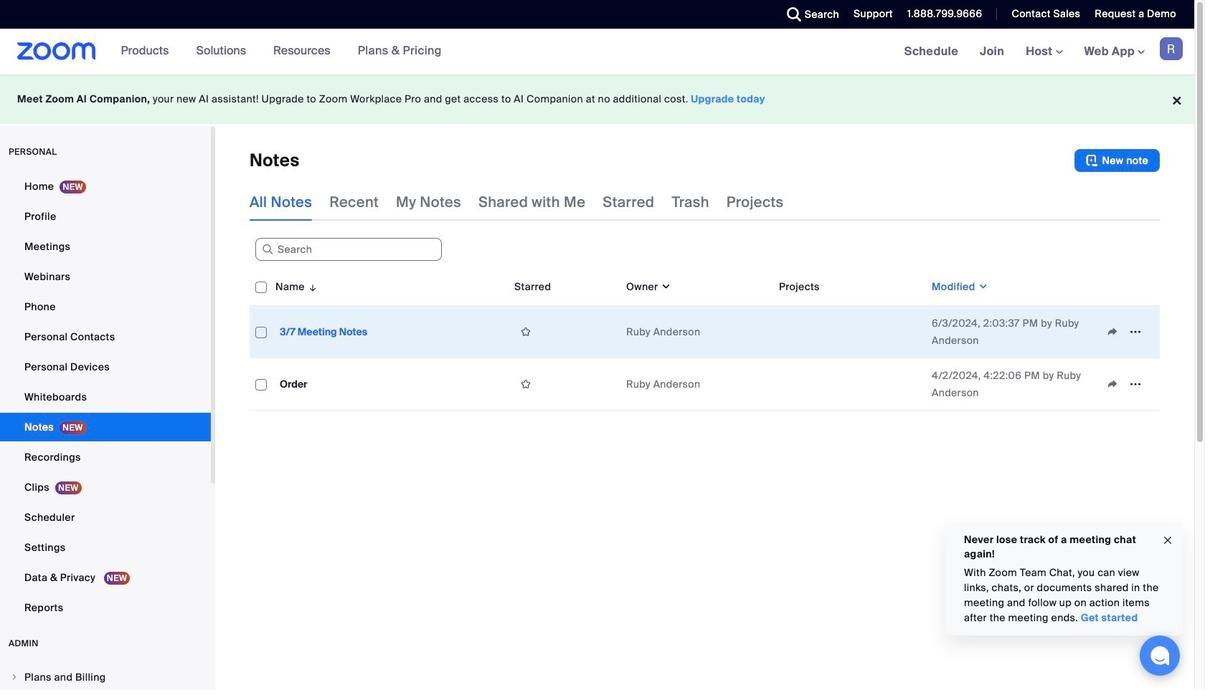 Task type: locate. For each thing, give the bounding box(es) containing it.
down image
[[976, 280, 989, 294]]

right image
[[10, 674, 19, 682]]

1 cell from the top
[[773, 306, 926, 359]]

profile picture image
[[1160, 37, 1183, 60]]

click to star the note 3/7 meeting notes image
[[514, 326, 537, 339]]

application
[[250, 149, 1160, 172], [250, 268, 1171, 422], [1101, 321, 1154, 343], [1101, 374, 1154, 395]]

personal menu menu
[[0, 172, 211, 624]]

arrow down image
[[305, 278, 318, 296]]

share image
[[1101, 378, 1124, 391]]

open chat image
[[1150, 646, 1170, 667]]

Search text field
[[255, 238, 442, 261]]

footer
[[0, 75, 1195, 124]]

cell
[[773, 306, 926, 359], [773, 359, 926, 411]]

cell for share image
[[773, 306, 926, 359]]

banner
[[0, 29, 1195, 75]]

2 cell from the top
[[773, 359, 926, 411]]

close image
[[1162, 533, 1174, 549]]

menu item
[[0, 664, 211, 691]]



Task type: vqa. For each thing, say whether or not it's contained in the screenshot.
'tab'
no



Task type: describe. For each thing, give the bounding box(es) containing it.
tabs of all notes page tab list
[[250, 184, 784, 221]]

more options for 3/7 meeting notes image
[[1124, 326, 1147, 339]]

meetings navigation
[[894, 29, 1195, 75]]

click to star the note order image
[[514, 378, 537, 391]]

more options for order image
[[1124, 378, 1147, 391]]

share image
[[1101, 326, 1124, 339]]

product information navigation
[[96, 29, 453, 75]]

cell for share icon
[[773, 359, 926, 411]]

zoom logo image
[[17, 42, 96, 60]]



